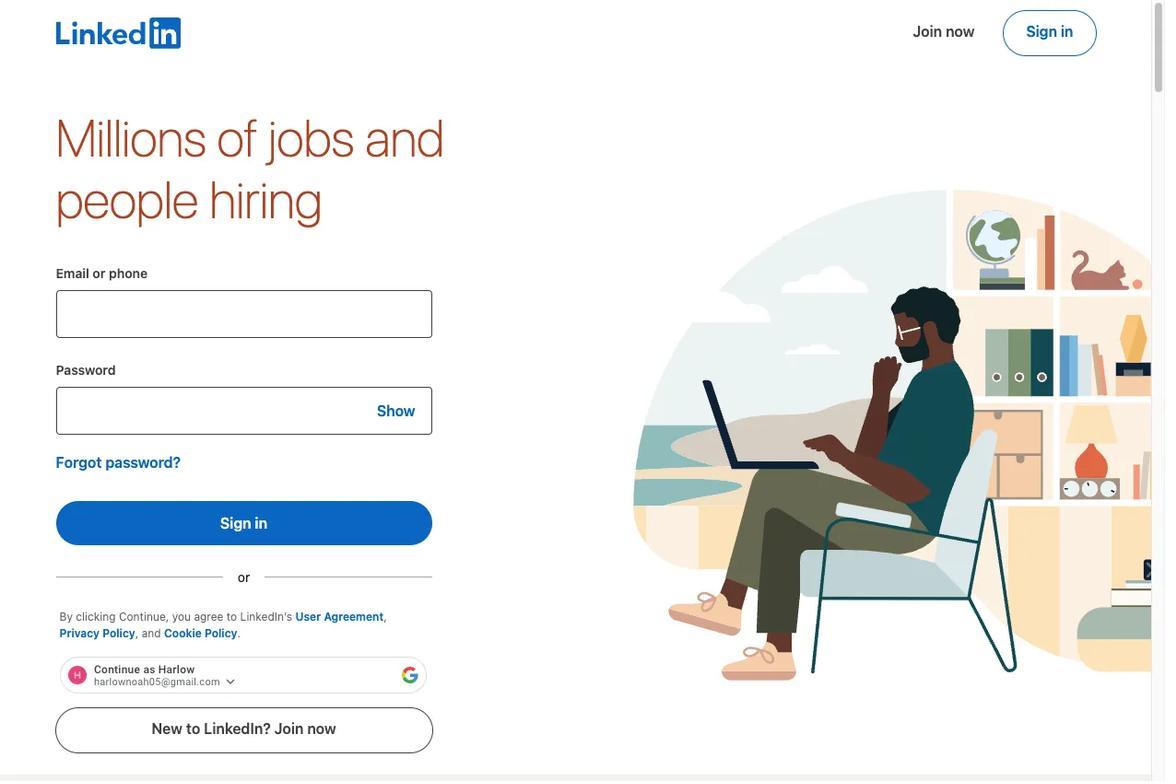 Task type: describe. For each thing, give the bounding box(es) containing it.
join now link
[[891, 11, 997, 55]]

sign for sign in 'button'
[[220, 516, 251, 532]]

new to linkedin? join now
[[151, 721, 336, 738]]

in for sign in link
[[1061, 23, 1073, 40]]

show
[[377, 403, 415, 420]]

in for sign in 'button'
[[255, 516, 267, 532]]

user
[[295, 611, 321, 624]]

linkedin's
[[240, 611, 292, 624]]

forgot
[[56, 455, 102, 471]]

sign in for sign in 'button'
[[220, 516, 267, 532]]

privacy policy link
[[59, 627, 135, 641]]

0 horizontal spatial or
[[93, 266, 105, 281]]

sign in link
[[1004, 11, 1095, 55]]

new to linkedin? join now link
[[56, 709, 432, 753]]

join inside millions of jobs and people hiring main content
[[274, 721, 304, 738]]

continue,
[[119, 611, 169, 624]]

1 vertical spatial or
[[238, 570, 250, 586]]

new
[[151, 721, 182, 738]]

cookie
[[164, 627, 202, 641]]

0 horizontal spatial ,
[[135, 627, 139, 641]]

millions of jobs and people hiring main content
[[0, 70, 1151, 782]]

and inside by clicking continue, you agree to linkedin's user agreement , privacy policy , and cookie policy .
[[142, 627, 161, 641]]

now inside 'join now' link
[[946, 23, 975, 40]]

user agreement link
[[295, 611, 384, 624]]

sign in button
[[56, 502, 432, 546]]

by
[[59, 611, 73, 624]]

hiring
[[209, 169, 322, 230]]

agree
[[194, 611, 223, 624]]

jobs
[[268, 107, 354, 168]]

sign in for sign in link
[[1026, 23, 1073, 40]]

and inside millions of jobs and people hiring
[[365, 107, 445, 168]]

millions of jobs and people hiring
[[56, 107, 445, 230]]

agreement
[[324, 611, 384, 624]]

2 policy from the left
[[205, 627, 237, 641]]

now inside new to linkedin? join now link
[[307, 721, 336, 738]]

1 policy from the left
[[103, 627, 135, 641]]

primary element
[[56, 0, 1095, 70]]



Task type: vqa. For each thing, say whether or not it's contained in the screenshot.
search field
no



Task type: locate. For each thing, give the bounding box(es) containing it.
email or phone
[[56, 266, 148, 281]]

sign in inside 'button'
[[220, 516, 267, 532]]

1 horizontal spatial or
[[238, 570, 250, 586]]

, down continue,
[[135, 627, 139, 641]]

0 horizontal spatial join
[[274, 721, 304, 738]]

policy down agree
[[205, 627, 237, 641]]

to inside by clicking continue, you agree to linkedin's user agreement , privacy policy , and cookie policy .
[[227, 611, 237, 624]]

sign for sign in link
[[1026, 23, 1057, 40]]

sign inside 'button'
[[220, 516, 251, 532]]

sign in
[[1026, 23, 1073, 40], [220, 516, 267, 532]]

to right new at left
[[186, 721, 200, 738]]

.
[[237, 627, 241, 641]]

or up linkedin's
[[238, 570, 250, 586]]

in
[[1061, 23, 1073, 40], [255, 516, 267, 532]]

in inside 'button'
[[255, 516, 267, 532]]

millions
[[56, 107, 206, 168]]

people
[[56, 169, 198, 230]]

in inside primary element
[[1061, 23, 1073, 40]]

0 horizontal spatial sign
[[220, 516, 251, 532]]

1 horizontal spatial sign in
[[1026, 23, 1073, 40]]

0 horizontal spatial policy
[[103, 627, 135, 641]]

to right agree
[[227, 611, 237, 624]]

0 vertical spatial ,
[[384, 611, 387, 624]]

0 vertical spatial sign in
[[1026, 23, 1073, 40]]

password?
[[105, 455, 181, 471]]

and
[[365, 107, 445, 168], [142, 627, 161, 641]]

1 horizontal spatial in
[[1061, 23, 1073, 40]]

1 vertical spatial join
[[274, 721, 304, 738]]

linkedin?
[[204, 721, 271, 738]]

1 vertical spatial to
[[186, 721, 200, 738]]

0 vertical spatial sign
[[1026, 23, 1057, 40]]

privacy
[[59, 627, 100, 641]]

0 vertical spatial and
[[365, 107, 445, 168]]

sign in inside primary element
[[1026, 23, 1073, 40]]

now left sign in link
[[946, 23, 975, 40]]

password
[[56, 363, 116, 378]]

forgot password?
[[56, 455, 181, 471]]

0 horizontal spatial in
[[255, 516, 267, 532]]

of
[[217, 107, 258, 168]]

1 horizontal spatial now
[[946, 23, 975, 40]]

, right "user"
[[384, 611, 387, 624]]

policy
[[103, 627, 135, 641], [205, 627, 237, 641]]

1 vertical spatial ,
[[135, 627, 139, 641]]

you
[[172, 611, 191, 624]]

sign inside primary element
[[1026, 23, 1057, 40]]

forgot password? link
[[56, 454, 181, 472]]

1 vertical spatial in
[[255, 516, 267, 532]]

show button
[[376, 401, 416, 422]]

1 horizontal spatial ,
[[384, 611, 387, 624]]

1 horizontal spatial to
[[227, 611, 237, 624]]

1 vertical spatial sign
[[220, 516, 251, 532]]

1 horizontal spatial and
[[365, 107, 445, 168]]

clicking
[[76, 611, 116, 624]]

0 vertical spatial now
[[946, 23, 975, 40]]

now right linkedin?
[[307, 721, 336, 738]]

sign
[[1026, 23, 1057, 40], [220, 516, 251, 532]]

1 horizontal spatial policy
[[205, 627, 237, 641]]

1 vertical spatial sign in
[[220, 516, 267, 532]]

1 vertical spatial and
[[142, 627, 161, 641]]

0 vertical spatial in
[[1061, 23, 1073, 40]]

1 horizontal spatial join
[[913, 23, 942, 40]]

now
[[946, 23, 975, 40], [307, 721, 336, 738]]

0 horizontal spatial sign in
[[220, 516, 267, 532]]

policy down clicking at the left bottom of the page
[[103, 627, 135, 641]]

join
[[913, 23, 942, 40], [274, 721, 304, 738]]

or
[[93, 266, 105, 281], [238, 570, 250, 586]]

,
[[384, 611, 387, 624], [135, 627, 139, 641]]

to
[[227, 611, 237, 624], [186, 721, 200, 738]]

0 horizontal spatial to
[[186, 721, 200, 738]]

0 vertical spatial to
[[227, 611, 237, 624]]

join now
[[913, 23, 975, 40]]

0 vertical spatial join
[[913, 23, 942, 40]]

or right email
[[93, 266, 105, 281]]

phone
[[109, 266, 148, 281]]

join inside primary element
[[913, 23, 942, 40]]

0 vertical spatial or
[[93, 266, 105, 281]]

1 horizontal spatial sign
[[1026, 23, 1057, 40]]

0 horizontal spatial and
[[142, 627, 161, 641]]

email
[[56, 266, 89, 281]]

1 vertical spatial now
[[307, 721, 336, 738]]

by clicking continue, you agree to linkedin's user agreement , privacy policy , and cookie policy .
[[59, 611, 387, 641]]

cookie policy link
[[164, 627, 237, 641]]

0 horizontal spatial now
[[307, 721, 336, 738]]



